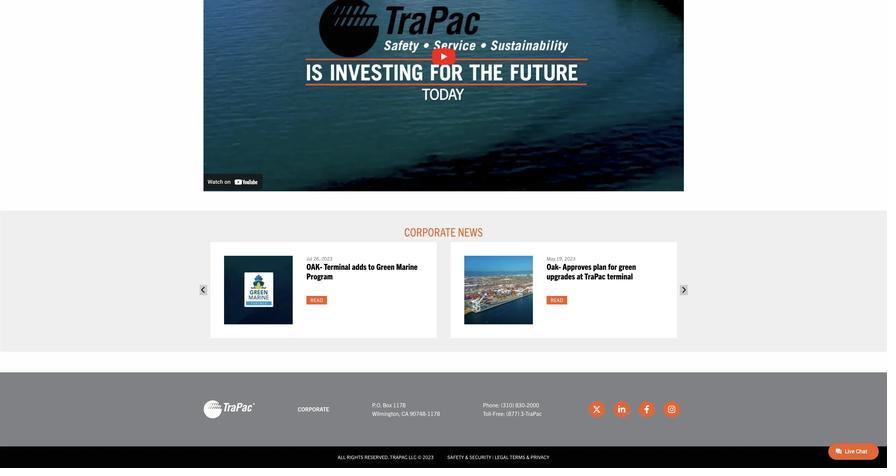 Task type: describe. For each thing, give the bounding box(es) containing it.
©
[[418, 455, 422, 461]]

3-
[[521, 411, 526, 418]]

safety
[[448, 455, 464, 461]]

1 vertical spatial 1178
[[428, 411, 440, 418]]

terms
[[510, 455, 525, 461]]

all
[[338, 455, 346, 461]]

|
[[493, 455, 494, 461]]

legal terms & privacy link
[[495, 455, 550, 461]]

footer containing p.o. box 1178
[[0, 373, 888, 469]]

read for oak- approves plan for green upgrades at trapac terminal
[[551, 297, 563, 304]]

toll-
[[483, 411, 493, 418]]

for
[[608, 262, 617, 272]]

adds
[[352, 262, 367, 272]]

free:
[[493, 411, 505, 418]]

plan
[[593, 262, 607, 272]]

read for oak- terminal adds to green marine program
[[311, 297, 323, 304]]

corporate news
[[405, 225, 483, 239]]

(310)
[[501, 402, 514, 409]]

program
[[306, 272, 333, 282]]

26,
[[313, 256, 320, 262]]

90748-
[[410, 411, 428, 418]]

19,
[[557, 256, 564, 262]]

0 vertical spatial 1178
[[393, 402, 406, 409]]

legal
[[495, 455, 509, 461]]

approves
[[563, 262, 592, 272]]

2 & from the left
[[527, 455, 530, 461]]

security
[[470, 455, 492, 461]]

corporate for corporate news
[[405, 225, 456, 239]]

2023 for terminal
[[321, 256, 332, 262]]

jul 26, 2023 oak- terminal adds to green marine program
[[306, 256, 418, 282]]

all rights reserved. trapac llc © 2023
[[338, 455, 434, 461]]

news
[[458, 225, 483, 239]]

reserved.
[[365, 455, 389, 461]]

oak-
[[547, 262, 561, 272]]

box
[[383, 402, 392, 409]]

terminal
[[324, 262, 350, 272]]

safety & security | legal terms & privacy
[[448, 455, 550, 461]]

safety & security link
[[448, 455, 492, 461]]



Task type: locate. For each thing, give the bounding box(es) containing it.
read link
[[306, 296, 327, 305], [547, 296, 567, 305]]

2 read from the left
[[551, 297, 563, 304]]

& right safety
[[465, 455, 469, 461]]

1 read link from the left
[[306, 296, 327, 305]]

solid image
[[680, 285, 688, 296]]

green
[[619, 262, 636, 272]]

p.o.
[[372, 402, 382, 409]]

trapac inside may 19, 2023 oak- approves plan for green upgrades at trapac terminal
[[585, 272, 606, 282]]

2023 right ©
[[423, 455, 434, 461]]

upgrades
[[547, 272, 575, 282]]

0 vertical spatial trapac
[[585, 272, 606, 282]]

2 read link from the left
[[547, 296, 567, 305]]

privacy
[[531, 455, 550, 461]]

2023 right the 19,
[[565, 256, 576, 262]]

1 horizontal spatial read
[[551, 297, 563, 304]]

2023 right "26,"
[[321, 256, 332, 262]]

read down program
[[311, 297, 323, 304]]

wilmington,
[[372, 411, 401, 418]]

0 horizontal spatial 1178
[[393, 402, 406, 409]]

1178 right ca
[[428, 411, 440, 418]]

1 vertical spatial corporate
[[298, 406, 329, 413]]

&
[[465, 455, 469, 461], [527, 455, 530, 461]]

1178 up ca
[[393, 402, 406, 409]]

1 horizontal spatial &
[[527, 455, 530, 461]]

0 horizontal spatial trapac
[[526, 411, 542, 418]]

oak-
[[306, 262, 322, 272]]

0 horizontal spatial 2023
[[321, 256, 332, 262]]

1 horizontal spatial read link
[[547, 296, 567, 305]]

llc
[[409, 455, 417, 461]]

1 vertical spatial trapac
[[526, 411, 542, 418]]

footer
[[0, 373, 888, 469]]

jul
[[306, 256, 312, 262]]

1 horizontal spatial 2023
[[423, 455, 434, 461]]

terminal
[[607, 272, 633, 282]]

solid image
[[200, 285, 207, 296]]

1 horizontal spatial trapac
[[585, 272, 606, 282]]

trapac
[[585, 272, 606, 282], [526, 411, 542, 418]]

read link for oak- terminal adds to green marine program
[[306, 296, 327, 305]]

read down upgrades
[[551, 297, 563, 304]]

green
[[376, 262, 395, 272]]

2023 inside jul 26, 2023 oak- terminal adds to green marine program
[[321, 256, 332, 262]]

marine
[[396, 262, 418, 272]]

2 horizontal spatial 2023
[[565, 256, 576, 262]]

0 horizontal spatial read
[[311, 297, 323, 304]]

read link down program
[[306, 296, 327, 305]]

read link down upgrades
[[547, 296, 567, 305]]

corporate inside footer
[[298, 406, 329, 413]]

1 read from the left
[[311, 297, 323, 304]]

phone:
[[483, 402, 500, 409]]

read link for oak- approves plan for green upgrades at trapac terminal
[[547, 296, 567, 305]]

corporate for corporate
[[298, 406, 329, 413]]

1 horizontal spatial corporate
[[405, 225, 456, 239]]

2023
[[321, 256, 332, 262], [565, 256, 576, 262], [423, 455, 434, 461]]

corporate inside main content
[[405, 225, 456, 239]]

at
[[577, 272, 583, 282]]

trapac right at
[[585, 272, 606, 282]]

read
[[311, 297, 323, 304], [551, 297, 563, 304]]

& right terms
[[527, 455, 530, 461]]

may 19, 2023 oak- approves plan for green upgrades at trapac terminal
[[547, 256, 636, 282]]

1178
[[393, 402, 406, 409], [428, 411, 440, 418]]

p.o. box 1178 wilmington, ca 90748-1178
[[372, 402, 440, 418]]

phone: (310) 830-2000 toll-free: (877) 3-trapac
[[483, 402, 542, 418]]

corporate image
[[203, 400, 255, 420]]

corporate
[[405, 225, 456, 239], [298, 406, 329, 413]]

0 horizontal spatial corporate
[[298, 406, 329, 413]]

trapac inside phone: (310) 830-2000 toll-free: (877) 3-trapac
[[526, 411, 542, 418]]

0 vertical spatial corporate
[[405, 225, 456, 239]]

830-
[[516, 402, 527, 409]]

(877)
[[507, 411, 520, 418]]

ca
[[402, 411, 409, 418]]

2023 inside may 19, 2023 oak- approves plan for green upgrades at trapac terminal
[[565, 256, 576, 262]]

0 horizontal spatial &
[[465, 455, 469, 461]]

1 & from the left
[[465, 455, 469, 461]]

2023 for approves
[[565, 256, 576, 262]]

trapac down the 2000
[[526, 411, 542, 418]]

2000
[[527, 402, 540, 409]]

to
[[368, 262, 375, 272]]

0 horizontal spatial read link
[[306, 296, 327, 305]]

trapac
[[390, 455, 408, 461]]

rights
[[347, 455, 364, 461]]

corporate news main content
[[197, 0, 691, 352]]

may
[[547, 256, 556, 262]]

1 horizontal spatial 1178
[[428, 411, 440, 418]]



Task type: vqa. For each thing, say whether or not it's contained in the screenshot.
upgrades
yes



